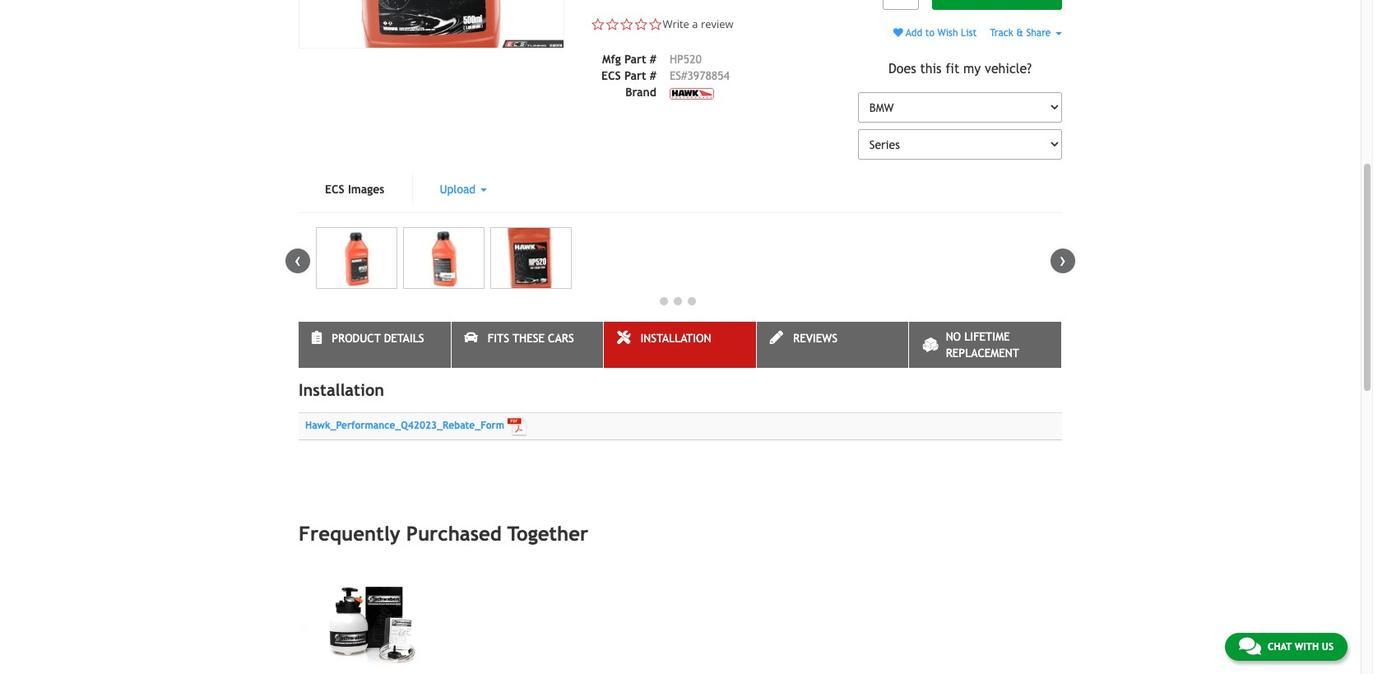 Task type: vqa. For each thing, say whether or not it's contained in the screenshot.
Fits These Cars
yes



Task type: describe. For each thing, give the bounding box(es) containing it.
product details link
[[299, 322, 451, 368]]

reviews link
[[757, 322, 909, 368]]

does
[[889, 61, 917, 77]]

# inside hp520 ecs part #
[[650, 69, 657, 83]]

add to wish list
[[903, 27, 977, 39]]

1 empty star image from the left
[[605, 17, 620, 32]]

1 # from the top
[[650, 53, 657, 66]]

‹
[[295, 249, 301, 271]]

product
[[332, 332, 381, 345]]

wish
[[938, 27, 958, 39]]

heart image
[[894, 28, 903, 38]]

lifetime
[[965, 330, 1010, 343]]

replacement
[[946, 347, 1020, 360]]

cars
[[548, 332, 574, 345]]

3-liter european pressure brake bleeder image
[[300, 571, 451, 674]]

write a review link
[[663, 16, 734, 32]]

hawk_performance_q42023_rebate_form link
[[305, 417, 527, 436]]

brand
[[626, 86, 657, 99]]

es#
[[670, 69, 688, 83]]

us
[[1322, 641, 1334, 653]]

details
[[384, 332, 424, 345]]

product details
[[332, 332, 424, 345]]

upload
[[440, 183, 479, 196]]

vehicle?
[[985, 61, 1032, 77]]

part inside hp520 ecs part #
[[625, 69, 646, 83]]

upload button
[[413, 173, 514, 206]]

with
[[1295, 641, 1319, 653]]

mfg
[[602, 53, 621, 66]]

3 empty star image from the left
[[634, 17, 648, 32]]

write
[[663, 16, 690, 31]]

list
[[961, 27, 977, 39]]

write a review
[[663, 16, 734, 31]]

ecs images link
[[299, 173, 411, 206]]

does this fit my vehicle?
[[889, 61, 1032, 77]]

hp520
[[670, 53, 702, 66]]

add
[[906, 27, 923, 39]]

review
[[701, 16, 734, 31]]

0 vertical spatial installation
[[641, 332, 711, 345]]

track & share button
[[990, 27, 1062, 39]]

chat with us
[[1268, 641, 1334, 653]]

frequently
[[299, 522, 400, 545]]

no lifetime replacement
[[946, 330, 1020, 360]]

share
[[1027, 27, 1051, 39]]



Task type: locate. For each thing, give the bounding box(es) containing it.
1 vertical spatial ecs
[[325, 183, 345, 196]]

‹ link
[[286, 249, 310, 273]]

1 vertical spatial installation
[[299, 380, 384, 399]]

empty star image right empty star icon
[[620, 17, 634, 32]]

ecs down mfg
[[602, 69, 621, 83]]

› link
[[1051, 249, 1076, 273]]

3978854
[[688, 69, 730, 83]]

0 horizontal spatial ecs
[[325, 183, 345, 196]]

track
[[990, 27, 1014, 39]]

2 # from the top
[[650, 69, 657, 83]]

2 empty star image from the left
[[620, 17, 634, 32]]

0 vertical spatial #
[[650, 53, 657, 66]]

add to wish list link
[[894, 27, 977, 39]]

fit
[[946, 61, 960, 77]]

2 part from the top
[[625, 69, 646, 83]]

together
[[508, 522, 589, 545]]

empty star image
[[591, 17, 605, 32]]

1 horizontal spatial installation
[[641, 332, 711, 345]]

my
[[964, 61, 981, 77]]

installation link
[[604, 322, 756, 368]]

comments image
[[1239, 636, 1262, 656]]

1 part from the top
[[625, 53, 646, 66]]

empty star image
[[605, 17, 620, 32], [620, 17, 634, 32], [634, 17, 648, 32], [648, 17, 663, 32]]

ecs inside hp520 ecs part #
[[602, 69, 621, 83]]

4 empty star image from the left
[[648, 17, 663, 32]]

1 vertical spatial #
[[650, 69, 657, 83]]

fits
[[488, 332, 509, 345]]

no lifetime replacement link
[[910, 322, 1062, 368]]

mfg part #
[[602, 53, 657, 66]]

0 vertical spatial ecs
[[602, 69, 621, 83]]

&
[[1017, 27, 1024, 39]]

#
[[650, 53, 657, 66], [650, 69, 657, 83]]

hp520 ecs part #
[[602, 53, 702, 83]]

purchased
[[406, 522, 502, 545]]

part
[[625, 53, 646, 66], [625, 69, 646, 83]]

fits these cars
[[488, 332, 574, 345]]

1 horizontal spatial ecs
[[602, 69, 621, 83]]

empty star image left 'a'
[[648, 17, 663, 32]]

›
[[1060, 249, 1067, 271]]

# left hp520
[[650, 53, 657, 66]]

no
[[946, 330, 961, 343]]

part up brand
[[625, 69, 646, 83]]

es# 3978854 brand
[[626, 69, 730, 99]]

1 vertical spatial part
[[625, 69, 646, 83]]

images
[[348, 183, 385, 196]]

this
[[920, 61, 942, 77]]

track & share
[[990, 27, 1054, 39]]

ecs left images
[[325, 183, 345, 196]]

frequently purchased together
[[299, 522, 589, 545]]

hawk_performance_q42023_rebate_form
[[305, 420, 504, 431]]

these
[[513, 332, 545, 345]]

0 horizontal spatial installation
[[299, 380, 384, 399]]

part right mfg
[[625, 53, 646, 66]]

empty star image up mfg
[[605, 17, 620, 32]]

chat
[[1268, 641, 1292, 653]]

a
[[692, 16, 698, 31]]

ecs
[[602, 69, 621, 83], [325, 183, 345, 196]]

installation
[[641, 332, 711, 345], [299, 380, 384, 399]]

es#3978854 - hp520 - hp520 street brake fluid - 500ml - made for high performance street specifications and handles a higher dry boiling point than a typical off the shelf brake fluid. - hawk - audi bmw volkswagen mercedes benz mini porsche image
[[299, 0, 564, 48], [316, 227, 398, 289], [403, 227, 485, 289], [491, 227, 572, 289]]

0 vertical spatial part
[[625, 53, 646, 66]]

hawk image
[[670, 88, 714, 99]]

chat with us link
[[1225, 633, 1348, 661]]

to
[[926, 27, 935, 39]]

None text field
[[883, 0, 919, 10]]

reviews
[[793, 332, 838, 345]]

# up brand
[[650, 69, 657, 83]]

fits these cars link
[[451, 322, 603, 368]]

empty star image left write
[[634, 17, 648, 32]]

ecs images
[[325, 183, 385, 196]]



